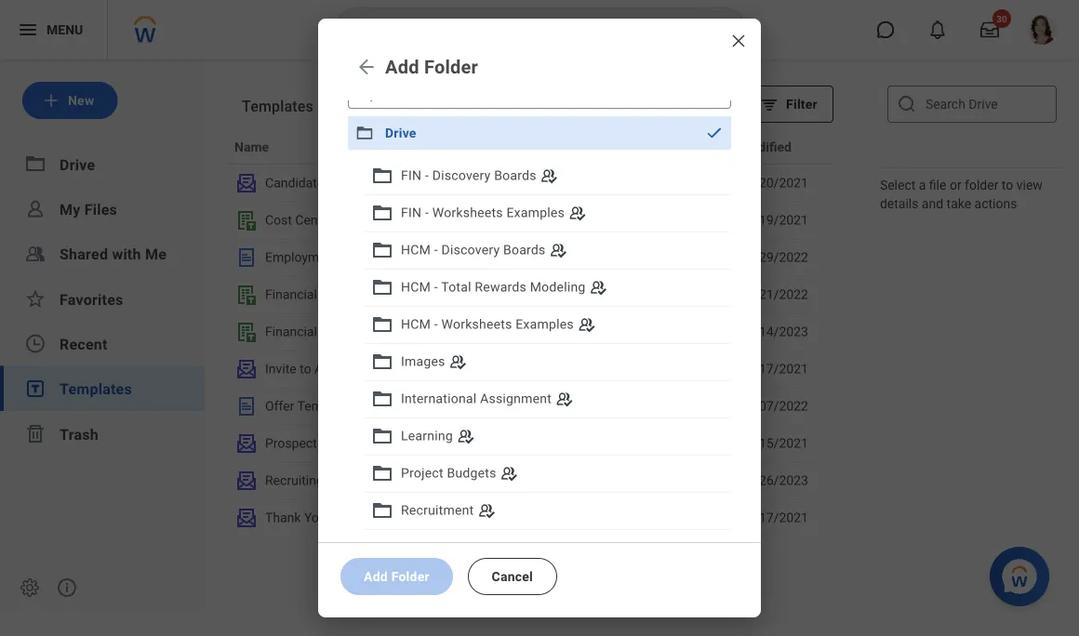 Task type: vqa. For each thing, say whether or not it's contained in the screenshot.
Me
yes



Task type: locate. For each thing, give the bounding box(es) containing it.
0 horizontal spatial to
[[300, 362, 311, 377]]

hcm inside hcm - discovery boards link
[[401, 242, 431, 258]]

1 vertical spatial add folder
[[364, 569, 430, 585]]

boards down fin - worksheets examples link
[[503, 242, 546, 258]]

shared folder element up the modeling
[[549, 241, 568, 260]]

1 teresa serrano cell from the top
[[472, 203, 602, 238]]

shared folder image inside fin - worksheets examples link
[[569, 204, 587, 222]]

2 vertical spatial serrano
[[522, 324, 567, 340]]

details
[[880, 196, 919, 211]]

shared folder element inside project budgets link
[[500, 464, 519, 483]]

5 me cell from the top
[[472, 463, 602, 499]]

folder image
[[371, 165, 394, 187], [371, 202, 394, 224], [371, 239, 394, 261], [371, 276, 394, 299], [371, 276, 394, 299], [371, 314, 394, 336], [371, 388, 394, 410], [371, 425, 394, 448], [371, 462, 394, 485], [371, 500, 394, 522]]

project budgets link
[[371, 462, 723, 485]]

01/26/2023
[[739, 473, 809, 489]]

1 vertical spatial teresa
[[480, 287, 519, 302]]

3 hcm from the top
[[401, 317, 431, 332]]

2 vertical spatial teresa serrano
[[480, 324, 567, 340]]

add folder down applying
[[364, 569, 430, 585]]

grid
[[227, 127, 834, 610]]

worksheets for hcm
[[442, 317, 512, 332]]

0 vertical spatial drive
[[385, 125, 417, 141]]

invite
[[265, 362, 297, 377]]

financial for financial reports - december 2022
[[265, 324, 317, 340]]

teresa serrano
[[480, 213, 567, 228], [480, 287, 567, 302], [480, 324, 567, 340]]

teresa serrano cell up images link
[[472, 315, 602, 350]]

- down reminder
[[425, 205, 429, 221]]

2 vertical spatial reports
[[320, 324, 366, 340]]

boards for hcm - discovery boards
[[503, 242, 546, 258]]

teresa serrano cell up hcm - worksheets examples link
[[472, 277, 602, 313]]

cell
[[602, 166, 732, 201], [602, 203, 732, 238], [602, 240, 732, 275], [602, 277, 732, 313], [602, 315, 732, 350], [472, 352, 602, 387], [602, 352, 732, 387], [602, 389, 732, 424], [602, 426, 732, 462], [602, 463, 732, 499], [602, 501, 732, 536], [364, 530, 730, 566]]

agreement
[[341, 250, 405, 265]]

1 me cell from the top
[[472, 166, 602, 201]]

templates down recent button
[[60, 381, 132, 398]]

reports down reminder
[[391, 213, 437, 228]]

recruiting campaign link
[[235, 470, 465, 492]]

teresa serrano cell up hcm - discovery boards link
[[472, 203, 602, 238]]

shared folder element inside fin - worksheets examples link
[[569, 204, 587, 222]]

- left december
[[369, 324, 373, 340]]

shared folder image inside project budgets link
[[500, 464, 519, 483]]

teresa serrano for december
[[480, 324, 567, 340]]

prospect
[[265, 436, 317, 451]]

me cell up project budgets link
[[472, 426, 602, 462]]

shared folder element inside international assignment link
[[556, 390, 574, 409]]

thank you for applying link
[[235, 507, 465, 529]]

folder right arrow left icon
[[424, 56, 478, 78]]

7 row from the top
[[227, 351, 834, 388]]

recent
[[60, 336, 108, 353]]

shared folder image up budgets
[[457, 427, 475, 446]]

shared folder element inside hcm - discovery boards link
[[549, 241, 568, 260]]

1 vertical spatial examples
[[516, 317, 574, 332]]

1 vertical spatial hcm
[[401, 280, 431, 295]]

1 fin from the top
[[401, 168, 422, 183]]

fin down reminder
[[401, 205, 422, 221]]

fin - discovery boards link
[[371, 165, 723, 187]]

shared folder image inside recruitment link
[[478, 502, 496, 520]]

3 serrano from the top
[[522, 324, 567, 340]]

add folder right arrow left icon
[[385, 56, 478, 78]]

0 vertical spatial teresa serrano
[[480, 213, 567, 228]]

shared folder element right budgets
[[500, 464, 519, 483]]

0 vertical spatial add
[[385, 56, 419, 78]]

- for fin - worksheets examples
[[425, 205, 429, 221]]

1 vertical spatial reports
[[320, 287, 366, 302]]

0 vertical spatial 03/17/2021
[[739, 362, 809, 377]]

- left the total
[[434, 280, 438, 295]]

apply
[[315, 362, 347, 377]]

2 serrano from the top
[[522, 287, 567, 302]]

0 vertical spatial teresa serrano cell
[[472, 203, 602, 238]]

x image
[[730, 32, 748, 50]]

shared folder element for hcm - discovery boards
[[549, 241, 568, 260]]

templates up name
[[242, 97, 313, 115]]

teresa serrano cell
[[472, 203, 602, 238], [472, 277, 602, 313], [472, 315, 602, 350]]

2 me cell from the top
[[472, 240, 602, 275]]

teresa up hcm - worksheets examples
[[480, 287, 519, 302]]

1 document template image from the top
[[235, 247, 258, 269]]

row containing financial reports - december 2022
[[227, 314, 834, 351]]

11 row from the top
[[227, 500, 834, 537]]

favorites
[[60, 291, 123, 308]]

1 vertical spatial financial
[[265, 324, 317, 340]]

document template image
[[235, 247, 258, 269], [235, 395, 258, 418]]

worksheets down fin - discovery boards
[[432, 205, 503, 221]]

drive inside add folder dialog
[[385, 125, 417, 141]]

workbook template image
[[235, 284, 258, 306], [235, 321, 258, 343], [235, 321, 258, 343]]

- for hcm - total rewards modeling
[[434, 280, 438, 295]]

document template image left employment
[[235, 247, 258, 269]]

manager
[[337, 213, 388, 228]]

teresa serrano for reports
[[480, 213, 567, 228]]

shared folder image inside the fin - discovery boards link
[[540, 167, 559, 185]]

template
[[297, 399, 352, 414]]

shared folder image down images link
[[556, 390, 574, 409]]

10 row from the top
[[227, 462, 834, 500]]

shared folder image down '2022'
[[449, 353, 468, 371]]

examples down the fin - discovery boards link
[[507, 205, 565, 221]]

discovery down fin - worksheets examples
[[442, 242, 500, 258]]

0 vertical spatial worksheets
[[432, 205, 503, 221]]

1 03/17/2021 from the top
[[739, 362, 809, 377]]

workbook template image
[[235, 209, 258, 232], [235, 209, 258, 232], [235, 284, 258, 306]]

0 vertical spatial fin
[[401, 168, 422, 183]]

fin right "interview"
[[401, 168, 422, 183]]

reports for financial reports - december 2022
[[320, 324, 366, 340]]

international assignment
[[401, 391, 552, 407]]

6 me cell from the top
[[472, 501, 602, 536]]

shared folder image
[[549, 241, 568, 260], [578, 315, 596, 334], [449, 353, 468, 371], [556, 390, 574, 409], [478, 502, 496, 520]]

document template image for offer template
[[235, 395, 258, 418]]

select a file or folder to view details and take actions
[[880, 177, 1043, 211]]

serrano for december
[[522, 324, 567, 340]]

shared folder image down the fin - discovery boards link
[[569, 204, 587, 222]]

hcm inside 'hcm - total rewards modeling' link
[[401, 280, 431, 295]]

0 vertical spatial boards
[[494, 168, 537, 183]]

1 vertical spatial drive
[[60, 156, 95, 173]]

workbook template image for financial reports - december 2022
[[235, 321, 258, 343]]

1 vertical spatial 03/17/2021
[[739, 510, 809, 526]]

cost center manager reports
[[265, 213, 437, 228]]

discovery up fin - worksheets examples
[[432, 168, 491, 183]]

view
[[1017, 177, 1043, 193]]

international
[[401, 391, 477, 407]]

or
[[950, 177, 962, 193]]

0 vertical spatial templates
[[242, 97, 313, 115]]

shared folder element inside images link
[[449, 353, 468, 371]]

9 row from the top
[[227, 425, 834, 462]]

me up fin - worksheets examples
[[480, 175, 498, 191]]

shared folder image right the modeling
[[590, 278, 608, 297]]

me cell for collection
[[472, 426, 602, 462]]

1 hcm from the top
[[401, 242, 431, 258]]

document template image for offer template
[[235, 395, 258, 418]]

1 horizontal spatial to
[[1002, 177, 1014, 193]]

me cell down project budgets link
[[472, 501, 602, 536]]

5 row from the top
[[227, 276, 834, 314]]

teresa for december
[[480, 324, 519, 340]]

shared folder element
[[540, 167, 559, 185], [569, 204, 587, 222], [549, 241, 568, 260], [590, 278, 608, 297], [578, 315, 596, 334], [449, 353, 468, 371], [556, 390, 574, 409], [457, 427, 475, 446], [500, 464, 519, 483], [478, 502, 496, 520]]

profile logan mcneil element
[[1016, 9, 1068, 50]]

boards down owner
[[494, 168, 537, 183]]

me cell up 'hcm - total rewards modeling' link
[[472, 240, 602, 275]]

trash image
[[24, 423, 47, 445]]

2 document template image from the top
[[235, 395, 258, 418]]

search drive field
[[888, 86, 1057, 123]]

trash button
[[60, 426, 99, 443]]

1 horizontal spatial templates
[[242, 97, 313, 115]]

interview
[[327, 175, 380, 191]]

1 document template image from the top
[[235, 247, 258, 269]]

1 vertical spatial templates
[[60, 381, 132, 398]]

boards inside hcm - discovery boards link
[[503, 242, 546, 258]]

folder down applying
[[391, 569, 430, 585]]

3 teresa from the top
[[480, 324, 519, 340]]

shared folder element down '2022'
[[449, 353, 468, 371]]

shared folder element inside 'hcm - total rewards modeling' link
[[590, 278, 608, 297]]

drive right folder open image
[[385, 125, 417, 141]]

2 financial from the top
[[265, 324, 317, 340]]

2 fin from the top
[[401, 205, 422, 221]]

1 vertical spatial teresa serrano cell
[[472, 277, 602, 313]]

workbook template image for cost center manager reports
[[235, 209, 258, 232]]

8 row from the top
[[227, 388, 834, 425]]

1 vertical spatial document template image
[[235, 395, 258, 418]]

2 vertical spatial teresa
[[480, 324, 519, 340]]

row
[[227, 127, 834, 165], [227, 165, 834, 202], [227, 202, 834, 239], [227, 239, 834, 276], [227, 276, 834, 314], [227, 314, 834, 351], [227, 351, 834, 388], [227, 388, 834, 425], [227, 425, 834, 462], [227, 462, 834, 500], [227, 500, 834, 537]]

learning
[[401, 429, 453, 444]]

center
[[295, 213, 333, 228]]

3 row from the top
[[227, 202, 834, 239]]

shared folder element inside the fin - discovery boards link
[[540, 167, 559, 185]]

teresa for reports
[[480, 213, 519, 228]]

file
[[929, 177, 947, 193]]

4 me cell from the top
[[472, 426, 602, 462]]

boards inside the fin - discovery boards link
[[494, 168, 537, 183]]

0 vertical spatial to
[[1002, 177, 1014, 193]]

reports down financial reports link
[[320, 324, 366, 340]]

document template image left offer at bottom
[[235, 395, 258, 418]]

rewards
[[475, 280, 527, 295]]

shared folder image inside hcm - worksheets examples link
[[578, 315, 596, 334]]

0 horizontal spatial templates
[[60, 381, 132, 398]]

3 teresa serrano from the top
[[480, 324, 567, 340]]

shared folder element down the modeling
[[578, 315, 596, 334]]

1 vertical spatial folder
[[391, 569, 430, 585]]

shared folder element down budgets
[[478, 502, 496, 520]]

shared with me image
[[24, 243, 47, 265]]

0 vertical spatial document template image
[[235, 247, 258, 269]]

0 vertical spatial hcm
[[401, 242, 431, 258]]

worksheets down hcm - total rewards modeling
[[442, 317, 512, 332]]

me cell up recruitment link
[[472, 463, 602, 499]]

boards for fin - discovery boards
[[494, 168, 537, 183]]

financial for financial reports
[[265, 287, 317, 302]]

shared folder element up fin - worksheets examples link
[[540, 167, 559, 185]]

add right arrow left icon
[[385, 56, 419, 78]]

shared folder image for fin - worksheets examples
[[569, 204, 587, 222]]

0 vertical spatial examples
[[507, 205, 565, 221]]

2 document template image from the top
[[235, 395, 258, 418]]

shared folder image down the modeling
[[578, 315, 596, 334]]

2 vertical spatial hcm
[[401, 317, 431, 332]]

financial down employment
[[265, 287, 317, 302]]

cell for candidate interview reminder
[[602, 166, 732, 201]]

hcm - worksheets examples link
[[371, 314, 723, 336]]

4 row from the top
[[227, 239, 834, 276]]

reminder
[[383, 175, 438, 191]]

images
[[401, 354, 445, 369]]

fin
[[401, 168, 422, 183], [401, 205, 422, 221]]

serrano up hcm - discovery boards link
[[522, 213, 567, 228]]

document template image left offer at bottom
[[235, 395, 258, 418]]

add folder inside button
[[364, 569, 430, 585]]

recruitment
[[401, 503, 474, 518]]

1 teresa from the top
[[480, 213, 519, 228]]

drive
[[385, 125, 417, 141], [60, 156, 95, 173]]

09/20/2021
[[739, 175, 809, 191]]

me cell for reminder
[[472, 166, 602, 201]]

my files button
[[60, 201, 117, 218]]

financial up invite
[[265, 324, 317, 340]]

2 teresa serrano from the top
[[480, 287, 567, 302]]

hcm
[[401, 242, 431, 258], [401, 280, 431, 295], [401, 317, 431, 332]]

shared folder image inside international assignment link
[[556, 390, 574, 409]]

drive right folder open icon at the top left
[[60, 156, 95, 173]]

hcm inside hcm - worksheets examples link
[[401, 317, 431, 332]]

hcm for hcm - worksheets examples
[[401, 317, 431, 332]]

folder
[[424, 56, 478, 78], [391, 569, 430, 585]]

grid containing name
[[227, 127, 834, 610]]

to up actions
[[1002, 177, 1014, 193]]

1 horizontal spatial drive
[[385, 125, 417, 141]]

examples down 'hcm - total rewards modeling' link
[[516, 317, 574, 332]]

row containing financial reports
[[227, 276, 834, 314]]

me cell up learning link at the bottom of page
[[472, 389, 602, 424]]

shared folder image down budgets
[[478, 502, 496, 520]]

item list region
[[205, 60, 856, 610]]

take
[[947, 196, 972, 211]]

03/17/2021 for invite to apply
[[739, 362, 809, 377]]

folder inside the add folder button
[[391, 569, 430, 585]]

shared folder element down the fin - discovery boards link
[[569, 204, 587, 222]]

0 vertical spatial teresa
[[480, 213, 519, 228]]

me right with
[[145, 246, 167, 263]]

employment agreement doc link
[[235, 247, 465, 269]]

6 row from the top
[[227, 314, 834, 351]]

2 03/17/2021 from the top
[[739, 510, 809, 526]]

shared folder image for fin - discovery boards
[[540, 167, 559, 185]]

11/07/2022
[[739, 399, 809, 414]]

3 teresa serrano cell from the top
[[472, 315, 602, 350]]

me down budgets
[[480, 510, 498, 526]]

modified
[[740, 139, 792, 154]]

- left '2022'
[[434, 317, 438, 332]]

1 vertical spatial add
[[364, 569, 388, 585]]

teresa up hcm - discovery boards
[[480, 213, 519, 228]]

1 vertical spatial to
[[300, 362, 311, 377]]

examples
[[507, 205, 565, 221], [516, 317, 574, 332]]

2 hcm from the top
[[401, 280, 431, 295]]

serrano up hcm - worksheets examples link
[[522, 287, 567, 302]]

add inside button
[[364, 569, 388, 585]]

shared folder image inside learning link
[[457, 427, 475, 446]]

0 vertical spatial financial
[[265, 287, 317, 302]]

to
[[1002, 177, 1014, 193], [300, 362, 311, 377]]

me cell up fin - worksheets examples link
[[472, 166, 602, 201]]

- right doc
[[434, 242, 438, 258]]

to right invite
[[300, 362, 311, 377]]

grid inside item list region
[[227, 127, 834, 610]]

1 teresa serrano from the top
[[480, 213, 567, 228]]

hcm - discovery boards
[[401, 242, 546, 258]]

consent
[[320, 436, 369, 451]]

1 serrano from the top
[[522, 213, 567, 228]]

2 row from the top
[[227, 165, 834, 202]]

shared folder image
[[540, 167, 559, 185], [569, 204, 587, 222], [590, 278, 608, 297], [457, 427, 475, 446], [500, 464, 519, 483]]

doc
[[408, 250, 431, 265]]

teresa down "rewards" at the top left of page
[[480, 324, 519, 340]]

shared folder image inside hcm - discovery boards link
[[549, 241, 568, 260]]

shared folder image inside images link
[[449, 353, 468, 371]]

- up fin - worksheets examples
[[425, 168, 429, 183]]

1 vertical spatial worksheets
[[442, 317, 512, 332]]

0 vertical spatial discovery
[[432, 168, 491, 183]]

shared folder image up the modeling
[[549, 241, 568, 260]]

examples for hcm - worksheets examples
[[516, 317, 574, 332]]

me up budgets
[[480, 436, 498, 451]]

shared folder image inside 'hcm - total rewards modeling' link
[[590, 278, 608, 297]]

cell for financial reports
[[602, 277, 732, 313]]

0 vertical spatial folder
[[424, 56, 478, 78]]

me for offer template
[[480, 399, 498, 414]]

1 financial from the top
[[265, 287, 317, 302]]

0 vertical spatial document template image
[[235, 247, 258, 269]]

1 vertical spatial serrano
[[522, 287, 567, 302]]

-
[[425, 168, 429, 183], [425, 205, 429, 221], [434, 242, 438, 258], [434, 280, 438, 295], [434, 317, 438, 332], [369, 324, 373, 340]]

03/17/2021
[[739, 362, 809, 377], [739, 510, 809, 526]]

- for hcm - discovery boards
[[434, 242, 438, 258]]

me right international
[[480, 399, 498, 414]]

shared folder image for hcm - total rewards modeling
[[590, 278, 608, 297]]

shared folder element inside recruitment link
[[478, 502, 496, 520]]

folder open image
[[24, 153, 47, 175]]

1 row from the top
[[227, 127, 834, 165]]

teresa serrano cell for december
[[472, 315, 602, 350]]

add folder
[[385, 56, 478, 78], [364, 569, 430, 585]]

0 vertical spatial serrano
[[522, 213, 567, 228]]

shared folder image right budgets
[[500, 464, 519, 483]]

row containing employment agreement doc
[[227, 239, 834, 276]]

2 teresa serrano cell from the top
[[472, 277, 602, 313]]

1 vertical spatial discovery
[[442, 242, 500, 258]]

financial reports - december 2022
[[265, 324, 468, 340]]

to inside grid
[[300, 362, 311, 377]]

serrano for reports
[[522, 213, 567, 228]]

teresa
[[480, 213, 519, 228], [480, 287, 519, 302], [480, 324, 519, 340]]

learning link
[[371, 425, 723, 448]]

1 vertical spatial document template image
[[235, 395, 258, 418]]

search image
[[354, 83, 376, 105]]

folder image
[[371, 165, 394, 187], [371, 202, 394, 224], [371, 239, 394, 261], [371, 314, 394, 336], [371, 351, 394, 373], [371, 351, 394, 373], [371, 388, 394, 410], [371, 425, 394, 448], [371, 462, 394, 485], [371, 500, 394, 522]]

me up hcm - total rewards modeling
[[480, 250, 498, 265]]

hcm for hcm - total rewards modeling
[[401, 280, 431, 295]]

me cell
[[472, 166, 602, 201], [472, 240, 602, 275], [472, 389, 602, 424], [472, 426, 602, 462], [472, 463, 602, 499], [472, 501, 602, 536]]

shared folder element inside learning link
[[457, 427, 475, 446]]

notification template image
[[235, 172, 258, 194], [235, 172, 258, 194], [235, 358, 258, 381], [235, 358, 258, 381], [235, 433, 258, 455], [235, 470, 258, 492], [235, 470, 258, 492], [235, 507, 258, 529], [235, 507, 258, 529]]

serrano up images link
[[522, 324, 567, 340]]

reports down employment agreement doc
[[320, 287, 366, 302]]

shared folder element down images link
[[556, 390, 574, 409]]

1 vertical spatial fin
[[401, 205, 422, 221]]

shared folder image up fin - worksheets examples link
[[540, 167, 559, 185]]

favorites button
[[60, 291, 123, 308]]

fin for fin - discovery boards
[[401, 168, 422, 183]]

me up recruitment link
[[480, 473, 498, 489]]

me for candidate interview reminder
[[480, 175, 498, 191]]

candidate interview reminder
[[265, 175, 438, 191]]

shared folder element inside hcm - worksheets examples link
[[578, 315, 596, 334]]

folder open image
[[355, 124, 374, 142]]

shared folder element up budgets
[[457, 427, 475, 446]]

document template image left employment
[[235, 247, 258, 269]]

03/17/2021 up 11/07/2022
[[739, 362, 809, 377]]

drive button
[[60, 156, 95, 173]]

2 vertical spatial teresa serrano cell
[[472, 315, 602, 350]]

hcm - worksheets examples
[[401, 317, 574, 332]]

03/17/2021 down 01/26/2023
[[739, 510, 809, 526]]

star image
[[24, 288, 47, 310]]

1 vertical spatial boards
[[503, 242, 546, 258]]

document template image
[[235, 247, 258, 269], [235, 395, 258, 418]]

1 vertical spatial teresa serrano
[[480, 287, 567, 302]]

add down applying
[[364, 569, 388, 585]]

shared folder element right the modeling
[[590, 278, 608, 297]]



Task type: describe. For each thing, give the bounding box(es) containing it.
invite to apply link
[[235, 358, 465, 381]]

cell inside add folder dialog
[[364, 530, 730, 566]]

cancel
[[492, 569, 533, 585]]

2022
[[438, 324, 468, 340]]

cell for offer template
[[602, 389, 732, 424]]

03/17/2021 for thank you for applying
[[739, 510, 809, 526]]

discovery for fin
[[432, 168, 491, 183]]

cell for thank you for applying
[[602, 501, 732, 536]]

shared folder element for learning
[[457, 427, 475, 446]]

files
[[84, 201, 117, 218]]

fin for fin - worksheets examples
[[401, 205, 422, 221]]

to inside select a file or folder to view details and take actions
[[1002, 177, 1014, 193]]

financial reports - december 2022 link
[[235, 321, 468, 343]]

0 vertical spatial add folder
[[385, 56, 478, 78]]

total
[[441, 280, 472, 295]]

cell for employment agreement doc
[[602, 240, 732, 275]]

hcm for hcm - discovery boards
[[401, 242, 431, 258]]

owner
[[480, 139, 517, 154]]

workbook template image for financial reports
[[235, 284, 258, 306]]

offer template link
[[235, 395, 465, 418]]

cancel button
[[468, 558, 557, 596]]

03/29/2022
[[739, 250, 809, 265]]

shared folder element for fin - discovery boards
[[540, 167, 559, 185]]

document template image for employment agreement doc
[[235, 247, 258, 269]]

03/19/2021
[[739, 213, 809, 228]]

december
[[376, 324, 435, 340]]

shared folder image for hcm - discovery boards
[[549, 241, 568, 260]]

my
[[60, 201, 81, 218]]

employment
[[265, 250, 338, 265]]

shared
[[60, 246, 108, 263]]

row containing name
[[227, 127, 834, 165]]

thank you for applying
[[265, 510, 399, 526]]

prospect consent collection link
[[235, 433, 465, 455]]

shared folder element for project budgets
[[500, 464, 519, 483]]

me for thank you for applying
[[480, 510, 498, 526]]

3 me cell from the top
[[472, 389, 602, 424]]

clock image
[[24, 333, 47, 355]]

examples for fin - worksheets examples
[[507, 205, 565, 221]]

document template image for employment agreement doc
[[235, 247, 258, 269]]

project budgets
[[401, 466, 496, 481]]

workday assistant region
[[990, 540, 1057, 607]]

me cell for for
[[472, 501, 602, 536]]

gear image
[[19, 577, 41, 599]]

folder
[[965, 177, 999, 193]]

workbook template image for financial reports
[[235, 284, 258, 306]]

invite to apply
[[265, 362, 347, 377]]

cell for prospect consent collection
[[602, 426, 732, 462]]

employment agreement doc
[[265, 250, 431, 265]]

recruitment link
[[371, 500, 723, 522]]

international assignment link
[[371, 388, 723, 410]]

row containing candidate interview reminder
[[227, 165, 834, 202]]

budgets
[[447, 466, 496, 481]]

inbox large image
[[981, 20, 999, 39]]

financial reports link
[[235, 284, 465, 306]]

search image
[[896, 93, 918, 115]]

cost center manager reports link
[[235, 209, 465, 232]]

campaign
[[327, 473, 386, 489]]

info image
[[56, 577, 78, 599]]

project
[[401, 466, 444, 481]]

shared folder image for project budgets
[[500, 464, 519, 483]]

shared folder element for hcm - total rewards modeling
[[590, 278, 608, 297]]

worksheets for fin
[[432, 205, 503, 221]]

discovery for hcm
[[442, 242, 500, 258]]

- inside item list region
[[369, 324, 373, 340]]

shared with me
[[60, 246, 167, 263]]

0 horizontal spatial drive
[[60, 156, 95, 173]]

cell for cost center manager reports
[[602, 203, 732, 238]]

actions
[[975, 196, 1017, 211]]

name
[[234, 139, 269, 154]]

prospect consent collection
[[265, 436, 430, 451]]

cost
[[265, 213, 292, 228]]

- for fin - discovery boards
[[425, 168, 429, 183]]

financial reports
[[265, 287, 366, 302]]

hcm - total rewards modeling
[[401, 280, 586, 295]]

my files
[[60, 201, 117, 218]]

me for employment agreement doc
[[480, 250, 498, 265]]

thank
[[265, 510, 301, 526]]

2 teresa from the top
[[480, 287, 519, 302]]

recruiting
[[265, 473, 324, 489]]

modeling
[[530, 280, 586, 295]]

0 vertical spatial reports
[[391, 213, 437, 228]]

candidate interview reminder link
[[235, 172, 465, 194]]

shared folder element for recruitment
[[478, 502, 496, 520]]

offer
[[265, 399, 294, 414]]

shared folder image for hcm - worksheets examples
[[578, 315, 596, 334]]

cell for recruiting campaign
[[602, 463, 732, 499]]

candidate
[[265, 175, 324, 191]]

teresa serrano cell for reports
[[472, 203, 602, 238]]

collection
[[372, 436, 430, 451]]

for
[[329, 510, 346, 526]]

with
[[112, 246, 141, 263]]

reports for financial reports
[[320, 287, 366, 302]]

check image
[[705, 124, 724, 142]]

row containing invite to apply
[[227, 351, 834, 388]]

row containing cost center manager reports
[[227, 202, 834, 239]]

notifications large image
[[929, 20, 947, 39]]

select
[[880, 177, 916, 193]]

shared folder element for international assignment
[[556, 390, 574, 409]]

applying
[[349, 510, 399, 526]]

shared with me button
[[60, 246, 167, 263]]

notification template image
[[235, 433, 258, 455]]

hcm - total rewards modeling link
[[371, 276, 723, 299]]

shared folder element for hcm - worksheets examples
[[578, 315, 596, 334]]

shared folder image for recruitment
[[478, 502, 496, 520]]

fin - worksheets examples link
[[371, 202, 723, 224]]

shared folder element for images
[[449, 353, 468, 371]]

recruiting campaign
[[265, 473, 386, 489]]

03/15/2021
[[739, 436, 809, 451]]

- for hcm - worksheets examples
[[434, 317, 438, 332]]

fin - discovery boards
[[401, 168, 537, 183]]

arrow left image
[[355, 56, 378, 78]]

user image
[[24, 198, 47, 220]]

templates inside item list region
[[242, 97, 313, 115]]

and
[[922, 196, 944, 211]]

trash
[[60, 426, 99, 443]]

a
[[919, 177, 926, 193]]

you
[[304, 510, 326, 526]]

access
[[610, 139, 653, 154]]

01/21/2022
[[739, 287, 809, 302]]

row containing offer template
[[227, 388, 834, 425]]

images link
[[371, 351, 723, 373]]

offer template
[[265, 399, 352, 414]]

hcm - discovery boards link
[[371, 239, 723, 261]]

me for recruiting campaign
[[480, 473, 498, 489]]

add folder button
[[341, 558, 453, 596]]

row containing recruiting campaign
[[227, 462, 834, 500]]

me for prospect consent collection
[[480, 436, 498, 451]]

cell for financial reports - december 2022
[[602, 315, 732, 350]]

recent button
[[60, 336, 108, 353]]

shared folder image for learning
[[457, 427, 475, 446]]

row containing prospect consent collection
[[227, 425, 834, 462]]

fin - worksheets examples
[[401, 205, 565, 221]]

add folder dialog
[[318, 19, 761, 636]]

row containing thank you for applying
[[227, 500, 834, 537]]

me cell for doc
[[472, 240, 602, 275]]

cell for invite to apply
[[602, 352, 732, 387]]

shared folder image for images
[[449, 353, 468, 371]]

shared folder image for international assignment
[[556, 390, 574, 409]]

01/14/2023
[[739, 324, 809, 340]]

shared folder element for fin - worksheets examples
[[569, 204, 587, 222]]



